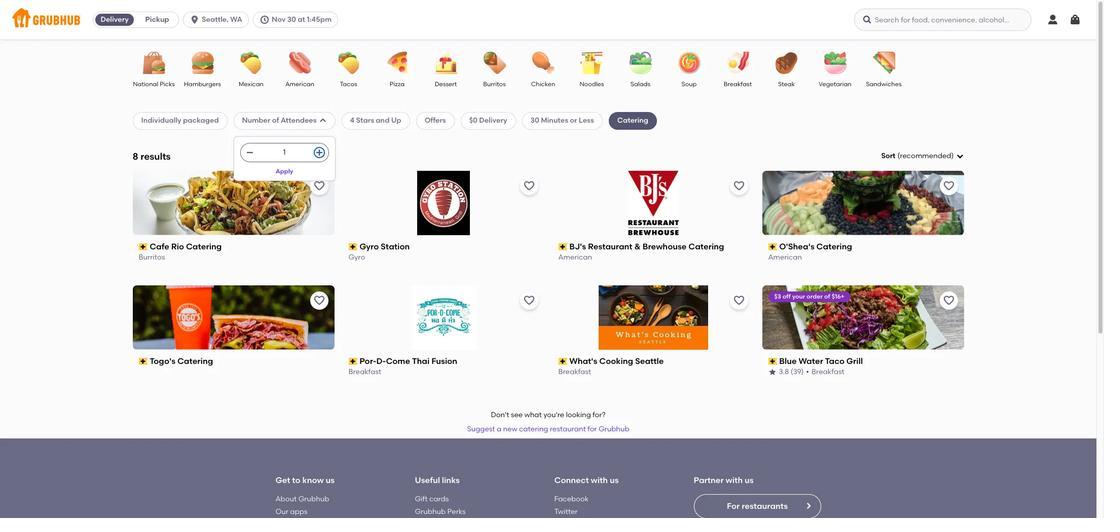 Task type: vqa. For each thing, say whether or not it's contained in the screenshot.
Report a map error link
no



Task type: locate. For each thing, give the bounding box(es) containing it.
about
[[276, 495, 297, 503]]

save this restaurant image
[[943, 180, 955, 192], [313, 294, 325, 307], [523, 294, 535, 307]]

subscription pass image inside o'shea's catering link
[[768, 243, 777, 250]]

30 left at
[[287, 15, 296, 24]]

catering down salads
[[617, 116, 648, 125]]

us
[[326, 476, 335, 485], [610, 476, 619, 485], [745, 476, 754, 485]]

bj's
[[569, 242, 586, 251]]

subscription pass image left bj's
[[558, 243, 567, 250]]

restaurants
[[742, 501, 788, 511]]

0 vertical spatial grubhub
[[599, 425, 629, 433]]

subscription pass image for cafe rio catering
[[139, 243, 148, 250]]

Search for food, convenience, alcohol... search field
[[854, 9, 1032, 31]]

cafe rio catering link
[[139, 241, 328, 253]]

delivery right $0
[[479, 116, 507, 125]]

subscription pass image inside the blue water taco grill link
[[768, 358, 777, 365]]

1 vertical spatial of
[[824, 293, 830, 300]]

None field
[[881, 151, 964, 161]]

our
[[276, 507, 288, 516]]

catering inside o'shea's catering link
[[816, 242, 852, 251]]

american down o'shea's
[[768, 253, 802, 262]]

1 horizontal spatial american
[[558, 253, 592, 262]]

1 vertical spatial gyro
[[349, 253, 365, 262]]

delivery
[[101, 15, 129, 24], [479, 116, 507, 125]]

0 horizontal spatial american
[[285, 81, 314, 88]]

subscription pass image inside 'por-d-come thai fusion' link
[[349, 358, 357, 365]]

save this restaurant image for o'shea's catering
[[943, 180, 955, 192]]

2 us from the left
[[610, 476, 619, 485]]

1 horizontal spatial delivery
[[479, 116, 507, 125]]

delivery left pickup
[[101, 15, 129, 24]]

american
[[285, 81, 314, 88], [558, 253, 592, 262], [768, 253, 802, 262]]

svg image left seattle,
[[190, 15, 200, 25]]

recommended
[[900, 152, 951, 160]]

us up for restaurants
[[745, 476, 754, 485]]

breakfast down breakfast 'image'
[[724, 81, 752, 88]]

0 horizontal spatial with
[[591, 476, 608, 485]]

o'shea's
[[779, 242, 815, 251]]

of
[[272, 116, 279, 125], [824, 293, 830, 300]]

0 vertical spatial gyro
[[360, 242, 379, 251]]

results
[[141, 150, 171, 162]]

0 vertical spatial burritos
[[483, 81, 506, 88]]

togo's catering link
[[139, 356, 328, 367]]

gift cards link
[[415, 495, 449, 503]]

save this restaurant image
[[313, 180, 325, 192], [523, 180, 535, 192], [733, 180, 745, 192], [733, 294, 745, 307], [943, 294, 955, 307]]

0 vertical spatial delivery
[[101, 15, 129, 24]]

o'shea's catering link
[[768, 241, 958, 253]]

us for partner with us
[[745, 476, 754, 485]]

and
[[376, 116, 390, 125]]

por-d-come thai fusion
[[360, 356, 457, 366]]

1 with from the left
[[591, 476, 608, 485]]

of left the $16+
[[824, 293, 830, 300]]

noodles image
[[574, 52, 610, 74]]

30 minutes or less
[[531, 116, 594, 125]]

subscription pass image left what's
[[558, 358, 567, 365]]

catering right rio
[[186, 242, 222, 251]]

1 vertical spatial 30
[[531, 116, 539, 125]]

4 stars and up
[[350, 116, 401, 125]]

2 horizontal spatial american
[[768, 253, 802, 262]]

less
[[579, 116, 594, 125]]

catering inside the cafe rio catering link
[[186, 242, 222, 251]]

1 horizontal spatial us
[[610, 476, 619, 485]]

svg image
[[190, 15, 200, 25], [319, 117, 327, 125], [315, 149, 323, 157], [956, 152, 964, 160]]

save this restaurant button for cafe rio catering
[[310, 177, 328, 195]]

with right 'connect' at the right of the page
[[591, 476, 608, 485]]

what's cooking seattle link
[[558, 356, 748, 367]]

subscription pass image
[[139, 243, 148, 250], [349, 243, 357, 250], [558, 243, 567, 250], [768, 358, 777, 365]]

none field containing sort
[[881, 151, 964, 161]]

subscription pass image for bj's restaurant & brewhouse catering
[[558, 243, 567, 250]]

3.8 (39)
[[779, 368, 804, 376]]

of right number
[[272, 116, 279, 125]]

subscription pass image up star icon
[[768, 358, 777, 365]]

grubhub down for?
[[599, 425, 629, 433]]

burritos down the cafe
[[139, 253, 165, 262]]

2 horizontal spatial save this restaurant image
[[943, 180, 955, 192]]

facebook twitter
[[554, 495, 589, 516]]

grubhub inside about grubhub our apps
[[298, 495, 329, 503]]

for
[[588, 425, 597, 433]]

0 horizontal spatial us
[[326, 476, 335, 485]]

catering right o'shea's
[[816, 242, 852, 251]]

us for connect with us
[[610, 476, 619, 485]]

get
[[276, 476, 290, 485]]

1 vertical spatial delivery
[[479, 116, 507, 125]]

2 horizontal spatial us
[[745, 476, 754, 485]]

save this restaurant button for what's cooking seattle
[[730, 291, 748, 310]]

minutes
[[541, 116, 568, 125]]

nov 30 at 1:45pm button
[[253, 12, 342, 28]]

catering right brewhouse
[[689, 242, 724, 251]]

delivery inside "button"
[[101, 15, 129, 24]]

nov
[[272, 15, 286, 24]]

gyro down gyro station
[[349, 253, 365, 262]]

rio
[[171, 242, 184, 251]]

for
[[727, 501, 740, 511]]

0 vertical spatial 30
[[287, 15, 296, 24]]

subscription pass image for blue water taco grill
[[768, 358, 777, 365]]

american down bj's
[[558, 253, 592, 262]]

subscription pass image for what's cooking seattle
[[558, 358, 567, 365]]

0 horizontal spatial 30
[[287, 15, 296, 24]]

3 us from the left
[[745, 476, 754, 485]]

1 vertical spatial grubhub
[[298, 495, 329, 503]]

blue water taco grill logo image
[[762, 285, 964, 350]]

gyro station
[[360, 242, 410, 251]]

subscription pass image inside togo's catering link
[[139, 358, 148, 365]]

1:45pm
[[307, 15, 332, 24]]

subscription pass image for o'shea's catering
[[768, 243, 777, 250]]

30 left 'minutes'
[[531, 116, 539, 125]]

1 horizontal spatial 30
[[531, 116, 539, 125]]

facebook
[[554, 495, 589, 503]]

subscription pass image left o'shea's
[[768, 243, 777, 250]]

order
[[807, 293, 823, 300]]

$3 off your order of $16+
[[774, 293, 845, 300]]

0 horizontal spatial grubhub
[[298, 495, 329, 503]]

subscription pass image left togo's
[[139, 358, 148, 365]]

1 horizontal spatial burritos
[[483, 81, 506, 88]]

pickup
[[145, 15, 169, 24]]

grubhub down know
[[298, 495, 329, 503]]

gyro for gyro
[[349, 253, 365, 262]]

vegetarian image
[[817, 52, 853, 74]]

0 horizontal spatial delivery
[[101, 15, 129, 24]]

1 horizontal spatial of
[[824, 293, 830, 300]]

Input item quantity number field
[[259, 144, 310, 162]]

breakfast image
[[720, 52, 756, 74]]

1 horizontal spatial grubhub
[[415, 507, 446, 516]]

suggest a new catering restaurant for grubhub
[[467, 425, 629, 433]]

none field inside the '8 results' main content
[[881, 151, 964, 161]]

1 horizontal spatial save this restaurant image
[[523, 294, 535, 307]]

gyro left station
[[360, 242, 379, 251]]

gyro
[[360, 242, 379, 251], [349, 253, 365, 262]]

for restaurants
[[727, 501, 788, 511]]

)
[[951, 152, 954, 160]]

3.8
[[779, 368, 789, 376]]

tacos
[[340, 81, 357, 88]]

american down american image
[[285, 81, 314, 88]]

bj's restaurant & brewhouse catering logo image
[[628, 171, 679, 235]]

to
[[292, 476, 300, 485]]

svg image
[[1047, 14, 1059, 26], [1069, 14, 1081, 26], [260, 15, 270, 25], [862, 15, 872, 25], [246, 149, 254, 157]]

subscription pass image inside bj's restaurant & brewhouse catering link
[[558, 243, 567, 250]]

4
[[350, 116, 354, 125]]

1 us from the left
[[326, 476, 335, 485]]

main navigation navigation
[[0, 0, 1097, 40]]

o'shea's catering
[[779, 242, 852, 251]]

30 inside the '8 results' main content
[[531, 116, 539, 125]]

soup
[[682, 81, 697, 88]]

subscription pass image left the cafe
[[139, 243, 148, 250]]

1 vertical spatial burritos
[[139, 253, 165, 262]]

30 inside button
[[287, 15, 296, 24]]

for restaurants link
[[694, 494, 821, 518]]

grubhub down the gift cards link
[[415, 507, 446, 516]]

8
[[133, 150, 138, 162]]

0 horizontal spatial of
[[272, 116, 279, 125]]

taco
[[825, 356, 845, 366]]

0 horizontal spatial burritos
[[139, 253, 165, 262]]

save this restaurant button for bj's restaurant & brewhouse catering
[[730, 177, 748, 195]]

salads
[[631, 81, 650, 88]]

30
[[287, 15, 296, 24], [531, 116, 539, 125]]

subscription pass image inside the cafe rio catering link
[[139, 243, 148, 250]]

togo's catering logo image
[[133, 285, 334, 350]]

with right partner
[[726, 476, 743, 485]]

por-d-come thai fusion logo image
[[411, 285, 476, 350]]

or
[[570, 116, 577, 125]]

individually packaged
[[141, 116, 219, 125]]

1 horizontal spatial with
[[726, 476, 743, 485]]

links
[[442, 476, 460, 485]]

burritos down the burritos image at left
[[483, 81, 506, 88]]

water
[[799, 356, 823, 366]]

burritos image
[[477, 52, 512, 74]]

0 vertical spatial of
[[272, 116, 279, 125]]

with for partner
[[726, 476, 743, 485]]

american image
[[282, 52, 318, 74]]

subscription pass image inside "gyro station" link
[[349, 243, 357, 250]]

&
[[634, 242, 641, 251]]

subscription pass image left the por-
[[349, 358, 357, 365]]

subscription pass image
[[768, 243, 777, 250], [139, 358, 148, 365], [349, 358, 357, 365], [558, 358, 567, 365]]

sandwiches
[[866, 81, 902, 88]]

2 vertical spatial grubhub
[[415, 507, 446, 516]]

what's cooking seattle logo image
[[599, 285, 708, 350]]

us right know
[[326, 476, 335, 485]]

gift
[[415, 495, 428, 503]]

grubhub
[[599, 425, 629, 433], [298, 495, 329, 503], [415, 507, 446, 516]]

pizza image
[[379, 52, 415, 74]]

save this restaurant image for bj's restaurant & brewhouse catering
[[733, 180, 745, 192]]

don't see what you're looking for?
[[491, 411, 606, 419]]

us right 'connect' at the right of the page
[[610, 476, 619, 485]]

number
[[242, 116, 270, 125]]

with
[[591, 476, 608, 485], [726, 476, 743, 485]]

2 horizontal spatial grubhub
[[599, 425, 629, 433]]

what
[[524, 411, 542, 419]]

bj's restaurant & brewhouse catering
[[569, 242, 724, 251]]

subscription pass image inside "what's cooking seattle" "link"
[[558, 358, 567, 365]]

catering right togo's
[[177, 356, 213, 366]]

number of attendees
[[242, 116, 317, 125]]

restaurant
[[550, 425, 586, 433]]

por-
[[360, 356, 376, 366]]

subscription pass image left gyro station
[[349, 243, 357, 250]]

sort ( recommended )
[[881, 152, 954, 160]]

cafe rio catering
[[150, 242, 222, 251]]

blue
[[779, 356, 797, 366]]

2 with from the left
[[726, 476, 743, 485]]

svg image right )
[[956, 152, 964, 160]]

salads image
[[623, 52, 658, 74]]



Task type: describe. For each thing, give the bounding box(es) containing it.
off
[[783, 293, 791, 300]]

hamburgers image
[[185, 52, 220, 74]]

breakfast down what's
[[558, 368, 591, 376]]

about grubhub our apps
[[276, 495, 329, 516]]

apps
[[290, 507, 308, 516]]

catering inside bj's restaurant & brewhouse catering link
[[689, 242, 724, 251]]

subscription pass image for por-d-come thai fusion
[[349, 358, 357, 365]]

tacos image
[[331, 52, 366, 74]]

gyro for gyro station
[[360, 242, 379, 251]]

at
[[298, 15, 305, 24]]

twitter link
[[554, 507, 578, 516]]

$0 delivery
[[469, 116, 507, 125]]

noodles
[[580, 81, 604, 88]]

blue water taco grill link
[[768, 356, 958, 367]]

national picks image
[[136, 52, 172, 74]]

breakfast down taco
[[812, 368, 844, 376]]

8 results main content
[[0, 40, 1097, 518]]

dessert image
[[428, 52, 464, 74]]

svg image right input item quantity number field at the left
[[315, 149, 323, 157]]

mexican
[[239, 81, 264, 88]]

attendees
[[281, 116, 317, 125]]

subscription pass image for gyro station
[[349, 243, 357, 250]]

svg image inside seattle, wa button
[[190, 15, 200, 25]]

apply button
[[271, 162, 298, 181]]

about grubhub link
[[276, 495, 329, 503]]

catering inside togo's catering link
[[177, 356, 213, 366]]

togo's catering
[[150, 356, 213, 366]]

•
[[806, 368, 809, 376]]

for?
[[593, 411, 606, 419]]

$3
[[774, 293, 781, 300]]

pickup button
[[136, 12, 178, 28]]

seattle
[[635, 356, 664, 366]]

apply
[[276, 168, 293, 175]]

gift cards grubhub perks
[[415, 495, 466, 516]]

nov 30 at 1:45pm
[[272, 15, 332, 24]]

hamburgers
[[184, 81, 221, 88]]

don't
[[491, 411, 509, 419]]

sandwiches image
[[866, 52, 902, 74]]

partner with us
[[694, 476, 754, 485]]

thai
[[412, 356, 430, 366]]

catering
[[519, 425, 548, 433]]

subscription pass image for togo's catering
[[139, 358, 148, 365]]

steak
[[778, 81, 795, 88]]

know
[[302, 476, 324, 485]]

blue water taco grill
[[779, 356, 863, 366]]

seattle, wa button
[[183, 12, 253, 28]]

american for bj's restaurant & brewhouse catering
[[558, 253, 592, 262]]

get to know us
[[276, 476, 335, 485]]

national picks
[[133, 81, 175, 88]]

save this restaurant button for gyro station
[[520, 177, 538, 195]]

cafe
[[150, 242, 169, 251]]

(
[[898, 152, 900, 160]]

o'shea's catering logo image
[[762, 171, 964, 235]]

save this restaurant image for gyro station
[[523, 180, 535, 192]]

save this restaurant image for por-d-come thai fusion
[[523, 294, 535, 307]]

svg image right attendees
[[319, 117, 327, 125]]

seattle, wa
[[202, 15, 242, 24]]

(39)
[[791, 368, 804, 376]]

save this restaurant image for cafe rio catering
[[313, 180, 325, 192]]

right image
[[804, 502, 812, 510]]

d-
[[376, 356, 386, 366]]

fusion
[[432, 356, 457, 366]]

save this restaurant button for por-d-come thai fusion
[[520, 291, 538, 310]]

chicken image
[[525, 52, 561, 74]]

dessert
[[435, 81, 457, 88]]

save this restaurant image for what's cooking seattle
[[733, 294, 745, 307]]

soup image
[[671, 52, 707, 74]]

bj's restaurant & brewhouse catering link
[[558, 241, 748, 253]]

useful links
[[415, 476, 460, 485]]

svg image inside field
[[956, 152, 964, 160]]

chicken
[[531, 81, 555, 88]]

what's
[[569, 356, 597, 366]]

grubhub perks link
[[415, 507, 466, 516]]

grubhub inside button
[[599, 425, 629, 433]]

suggest
[[467, 425, 495, 433]]

save this restaurant button for o'shea's catering
[[940, 177, 958, 195]]

partner
[[694, 476, 724, 485]]

individually
[[141, 116, 181, 125]]

a
[[497, 425, 501, 433]]

steak image
[[769, 52, 804, 74]]

twitter
[[554, 507, 578, 516]]

$0
[[469, 116, 477, 125]]

what's cooking seattle
[[569, 356, 664, 366]]

up
[[391, 116, 401, 125]]

gyro station link
[[349, 241, 538, 253]]

seattle,
[[202, 15, 229, 24]]

restaurant
[[588, 242, 632, 251]]

cards
[[429, 495, 449, 503]]

pizza
[[390, 81, 405, 88]]

gyro station logo image
[[417, 171, 470, 235]]

with for connect
[[591, 476, 608, 485]]

connect with us
[[554, 476, 619, 485]]

breakfast down the por-
[[349, 368, 381, 376]]

wa
[[230, 15, 242, 24]]

grill
[[847, 356, 863, 366]]

stars
[[356, 116, 374, 125]]

delivery inside the '8 results' main content
[[479, 116, 507, 125]]

grubhub inside gift cards grubhub perks
[[415, 507, 446, 516]]

your
[[792, 293, 805, 300]]

cafe rio catering logo image
[[133, 171, 334, 235]]

facebook link
[[554, 495, 589, 503]]

new
[[503, 425, 517, 433]]

cooking
[[599, 356, 633, 366]]

packaged
[[183, 116, 219, 125]]

0 horizontal spatial save this restaurant image
[[313, 294, 325, 307]]

suggest a new catering restaurant for grubhub button
[[463, 420, 634, 439]]

svg image inside nov 30 at 1:45pm button
[[260, 15, 270, 25]]

american for o'shea's catering
[[768, 253, 802, 262]]

perks
[[447, 507, 466, 516]]

star icon image
[[768, 368, 776, 376]]

mexican image
[[233, 52, 269, 74]]

togo's
[[150, 356, 175, 366]]

• breakfast
[[806, 368, 844, 376]]

our apps link
[[276, 507, 308, 516]]

delivery button
[[93, 12, 136, 28]]

por-d-come thai fusion link
[[349, 356, 538, 367]]



